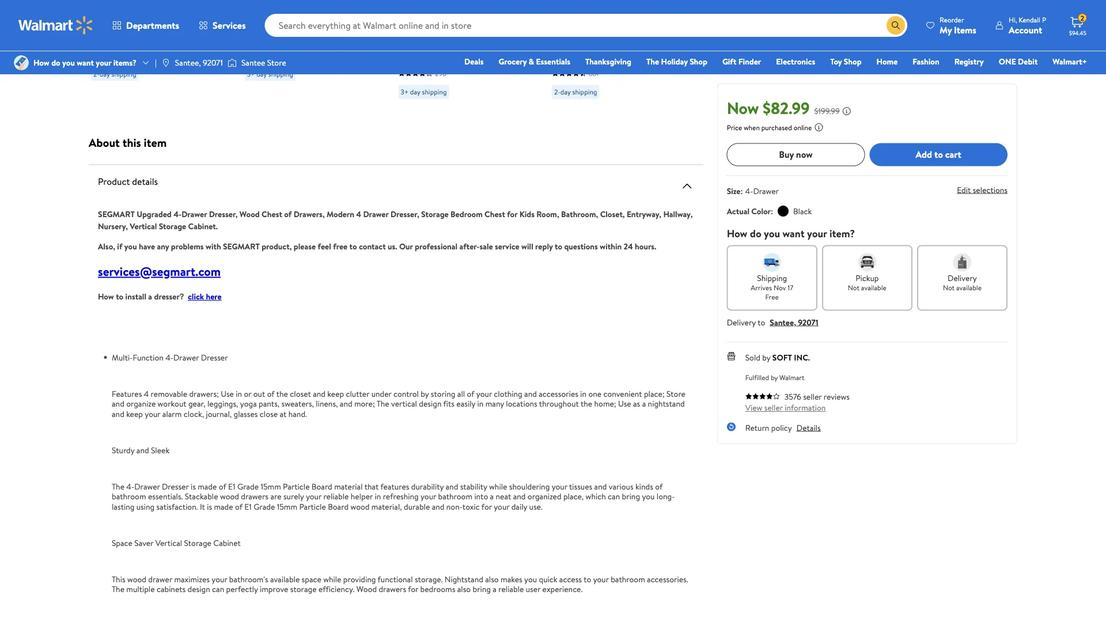 Task type: locate. For each thing, give the bounding box(es) containing it.
intent image for pickup image
[[858, 253, 877, 272]]

0 horizontal spatial room,
[[318, 33, 344, 46]]

– for bedroom
[[472, 5, 477, 17]]

drawers inside this wood drawer maximizes your bathroom's available space while providing functional storage. nightstand also makes you quick access to your bathroom accessories. the multiple cabinets design can perfectly improve storage efficiency. wood drawers for bedrooms also bring a reliable user experience.
[[379, 584, 406, 595]]

0 horizontal spatial 3+ day shipping
[[247, 69, 293, 79]]

a inside this wood drawer maximizes your bathroom's available space while providing functional storage. nightstand also makes you quick access to your bathroom accessories. the multiple cabinets design can perfectly improve storage efficiency. wood drawers for bedrooms also bring a reliable user experience.
[[493, 584, 497, 595]]

1 vertical spatial design
[[188, 584, 210, 595]]

organized
[[528, 491, 562, 502]]

want for items?
[[77, 57, 94, 68]]

brown
[[91, 59, 117, 71]]

dresser up holiday
[[643, 39, 674, 51]]

nov
[[774, 283, 786, 293]]

product group containing homfa 6 drawer double dresser white, wood storage cabinet for living room, chest of drawers for bedroom
[[245, 0, 373, 104]]

and right clothing
[[525, 388, 537, 399]]

drawers
[[241, 491, 269, 502], [379, 584, 406, 595]]

1 product group from the left
[[91, 0, 219, 104]]

1 vertical spatial wood
[[240, 208, 260, 220]]

reply
[[536, 241, 553, 252]]

0 horizontal spatial nightstand
[[445, 574, 484, 585]]

1 not from the left
[[848, 283, 860, 293]]

while inside the 4-drawer dresser is made of e1 grade 15mm particle board material that features durability and stability while shouldering your tissues and various kinds of bathroom essentials. stackable wood drawers are surely your reliable helper in refreshing your bathroom into a neat and organized place, which can bring you long- lasting using satisfaction. it is made of e1 grade 15mm particle board wood material, durable and non-toxic for your daily use.
[[489, 481, 507, 492]]

santee
[[241, 57, 265, 68]]

product group
[[91, 0, 219, 104], [245, 0, 373, 104], [398, 0, 527, 104], [552, 0, 681, 104]]

3
[[571, 39, 576, 51]]

shop right toy
[[844, 56, 862, 67]]

6
[[274, 8, 279, 20]]

the left home;
[[581, 398, 593, 409]]

0 horizontal spatial design
[[188, 584, 210, 595]]

day down center
[[410, 87, 421, 97]]

available
[[862, 283, 887, 293], [957, 283, 982, 293], [270, 574, 300, 585]]

4- inside segmart upgraded 4-drawer dresser, wood chest of drawers, modern 4 drawer dresser, storage bedroom chest for kids room, bathroom, closet, entryway, hallway, nursery, vertical storage cabinet.
[[174, 208, 182, 220]]

4 product group from the left
[[552, 0, 681, 104]]

free
[[333, 241, 348, 252]]

options from $69.89 – $94.89
[[398, 5, 502, 17]]

1 horizontal spatial want
[[783, 226, 805, 241]]

2 not from the left
[[944, 283, 955, 293]]

material,
[[372, 501, 402, 512]]

0 vertical spatial 3+ day shipping
[[247, 69, 293, 79]]

the right more;
[[377, 398, 389, 409]]

1 horizontal spatial how
[[98, 291, 114, 302]]

2 vertical spatial wood
[[357, 584, 377, 595]]

electronics
[[777, 56, 816, 67]]

sturdy and sleek
[[112, 445, 170, 456]]

0 horizontal spatial e1
[[228, 481, 236, 492]]

 image right |
[[161, 58, 171, 67]]

1 vertical spatial delivery
[[727, 317, 756, 328]]

1 horizontal spatial 2-
[[555, 87, 561, 97]]

in right helper
[[375, 491, 381, 502]]

4 inside segmart upgraded 4-drawer dresser, wood chest of drawers, modern 4 drawer dresser, storage bedroom chest for kids room, bathroom, closet, entryway, hallway, nursery, vertical storage cabinet.
[[356, 208, 361, 220]]

delivery inside delivery not available
[[948, 272, 977, 283]]

the 4-drawer dresser is made of e1 grade 15mm particle board material that features durability and stability while shouldering your tissues and various kinds of bathroom essentials. stackable wood drawers are surely your reliable helper in refreshing your bathroom into a neat and organized place, which can bring you long- lasting using satisfaction. it is made of e1 grade 15mm particle board wood material, durable and non-toxic for your daily use.
[[112, 481, 675, 512]]

pants,
[[259, 398, 280, 409]]

delivery up "sold"
[[727, 317, 756, 328]]

intent image for delivery image
[[954, 253, 972, 272]]

leggings,
[[207, 398, 238, 409]]

0 horizontal spatial seller
[[765, 402, 783, 413]]

to right 'free'
[[350, 241, 357, 252]]

fabric inside dresser for bedroom tv stand with storage entertainment center dresser with 5 fabric drawers with open storage shelf for bedroom living room hallway
[[488, 51, 513, 64]]

2 vertical spatial vertical
[[155, 537, 182, 549]]

bring left long-
[[622, 491, 640, 502]]

1 vertical spatial drawers
[[379, 584, 406, 595]]

2 – from the left
[[625, 5, 629, 17]]

design inside "features 4 removable drawers; use in or out of the closet and keep clutter under control by storing all of your clothing and accessories in one convenient place; store and organize workout gear, leggings, yoga pants, sweaters, linens, and more; the vertical design fits easily in many locations throughout the home; use as a nightstand and keep your alarm clock, journal, glasses close at hand."
[[419, 398, 442, 409]]

0 horizontal spatial living
[[292, 33, 316, 46]]

drawer
[[148, 574, 172, 585]]

1 – from the left
[[472, 5, 477, 17]]

0 vertical spatial how
[[33, 57, 49, 68]]

keep down features
[[126, 408, 143, 420]]

1 horizontal spatial reliable
[[499, 584, 524, 595]]

reliable inside the 4-drawer dresser is made of e1 grade 15mm particle board material that features durability and stability while shouldering your tissues and various kinds of bathroom essentials. stackable wood drawers are surely your reliable helper in refreshing your bathroom into a neat and organized place, which can bring you long- lasting using satisfaction. it is made of e1 grade 15mm particle board wood material, durable and non-toxic for your daily use.
[[324, 491, 349, 502]]

glasses
[[234, 408, 258, 420]]

drawers right providing
[[379, 584, 406, 595]]

more;
[[354, 398, 375, 409]]

maximizes
[[174, 574, 210, 585]]

closet,
[[600, 208, 625, 220]]

to right reply
[[555, 241, 563, 252]]

0 vertical spatial :
[[741, 185, 743, 196]]

0 horizontal spatial bathroom
[[112, 491, 146, 502]]

0 vertical spatial delivery
[[948, 272, 977, 283]]

by inside "features 4 removable drawers; use in or out of the closet and keep clutter under control by storing all of your clothing and accessories in one convenient place; store and organize workout gear, leggings, yoga pants, sweaters, linens, and more; the vertical design fits easily in many locations throughout the home; use as a nightstand and keep your alarm clock, journal, glasses close at hand."
[[421, 388, 429, 399]]

shouldering
[[509, 481, 550, 492]]

improve
[[260, 584, 288, 595]]

one debit
[[999, 56, 1038, 67]]

fulfilled
[[746, 373, 770, 382]]

by right "sold"
[[763, 352, 771, 363]]

essentials
[[536, 56, 571, 67]]

santee, down the free
[[770, 317, 797, 328]]

dresser up satisfaction.
[[162, 481, 189, 492]]

have
[[139, 241, 155, 252]]

santee store
[[241, 57, 286, 68]]

here
[[206, 291, 222, 302]]

from left $69.89
[[428, 5, 445, 17]]

product details
[[98, 175, 158, 188]]

drawers inside the 4-drawer dresser is made of e1 grade 15mm particle board material that features durability and stability while shouldering your tissues and various kinds of bathroom essentials. stackable wood drawers are surely your reliable helper in refreshing your bathroom into a neat and organized place, which can bring you long- lasting using satisfaction. it is made of e1 grade 15mm particle board wood material, durable and non-toxic for your daily use.
[[241, 491, 269, 502]]

return policy details
[[746, 422, 821, 433]]

drawer inside the 4-drawer dresser is made of e1 grade 15mm particle board material that features durability and stability while shouldering your tissues and various kinds of bathroom essentials. stackable wood drawers are surely your reliable helper in refreshing your bathroom into a neat and organized place, which can bring you long- lasting using satisfaction. it is made of e1 grade 15mm particle board wood material, durable and non-toxic for your daily use.
[[134, 481, 160, 492]]

reliable
[[324, 491, 349, 502], [499, 584, 524, 595]]

1 vertical spatial want
[[783, 226, 805, 241]]

how left the install
[[98, 291, 114, 302]]

0 vertical spatial 2-day shipping
[[93, 69, 136, 79]]

1 vertical spatial living
[[474, 77, 497, 89]]

day down tower,
[[561, 87, 571, 97]]

0 vertical spatial design
[[419, 398, 442, 409]]

your left daily
[[494, 501, 510, 512]]

my
[[940, 23, 952, 36]]

1 horizontal spatial drawers
[[379, 584, 406, 595]]

about
[[89, 134, 120, 150]]

edit selections
[[958, 184, 1008, 195]]

how down 'actual'
[[727, 226, 748, 241]]

0 vertical spatial bring
[[622, 491, 640, 502]]

1 horizontal spatial can
[[608, 491, 620, 502]]

you for how do you want your items?
[[62, 57, 75, 68]]

0 vertical spatial nightstand
[[622, 26, 666, 39]]

1 horizontal spatial 4
[[356, 208, 361, 220]]

your left alarm
[[145, 408, 161, 420]]

0 horizontal spatial 4
[[144, 388, 149, 399]]

0 horizontal spatial while
[[323, 574, 342, 585]]

by for fulfilled
[[771, 373, 778, 382]]

a inside "features 4 removable drawers; use in or out of the closet and keep clutter under control by storing all of your clothing and accessories in one convenient place; store and organize workout gear, leggings, yoga pants, sweaters, linens, and more; the vertical design fits easily in many locations throughout the home; use as a nightstand and keep your alarm clock, journal, glasses close at hand."
[[643, 398, 646, 409]]

1 horizontal spatial keep
[[328, 388, 344, 399]]

want left items?
[[77, 57, 94, 68]]

design inside this wood drawer maximizes your bathroom's available space while providing functional storage. nightstand also makes you quick access to your bathroom accessories. the multiple cabinets design can perfectly improve storage efficiency. wood drawers for bedrooms also bring a reliable user experience.
[[188, 584, 210, 595]]

1 horizontal spatial shop
[[844, 56, 862, 67]]

drawer right 6
[[282, 8, 311, 20]]

a right the install
[[148, 291, 152, 302]]

home
[[877, 56, 898, 67]]

upgraded
[[137, 208, 172, 220]]

options left $69.89
[[398, 5, 426, 17]]

delivery for not
[[948, 272, 977, 283]]

free
[[766, 292, 779, 302]]

1 vertical spatial keep
[[126, 408, 143, 420]]

0 horizontal spatial reliable
[[324, 491, 349, 502]]

1 horizontal spatial from
[[582, 5, 599, 17]]

the left closet
[[277, 388, 288, 399]]

for up '84'
[[278, 33, 290, 46]]

available inside pickup not available
[[862, 283, 887, 293]]

not down intent image for delivery
[[944, 283, 955, 293]]

1 vertical spatial 2-day shipping
[[555, 87, 597, 97]]

1 vertical spatial drawers,
[[294, 208, 325, 220]]

living inside dresser for bedroom tv stand with storage entertainment center dresser with 5 fabric drawers with open storage shelf for bedroom living room hallway
[[474, 77, 497, 89]]

kinds
[[636, 481, 654, 492]]

item?
[[830, 226, 856, 241]]

how
[[33, 57, 49, 68], [727, 226, 748, 241], [98, 291, 114, 302]]

drawers, inside segmart upgraded 4-drawer dresser, wood chest of drawers, modern 4 drawer dresser, storage bedroom chest for kids room, bathroom, closet, entryway, hallway, nursery, vertical storage cabinet.
[[294, 208, 325, 220]]

shelf
[[398, 77, 419, 89]]

perfectly
[[226, 584, 258, 595]]

1 horizontal spatial 92071
[[798, 317, 819, 328]]

2 options from the left
[[552, 5, 580, 17]]

for inside the 4-drawer dresser is made of e1 grade 15mm particle board material that features durability and stability while shouldering your tissues and various kinds of bathroom essentials. stackable wood drawers are surely your reliable helper in refreshing your bathroom into a neat and organized place, which can bring you long- lasting using satisfaction. it is made of e1 grade 15mm particle board wood material, durable and non-toxic for your daily use.
[[482, 501, 492, 512]]

vertical down upgraded
[[130, 220, 157, 232]]

grade left are
[[237, 481, 259, 492]]

board
[[312, 481, 332, 492], [328, 501, 349, 512]]

of inside reahome 9 drawers dresser, chest of drawers fabric dressers with leather finish for adult dressers for bedroom brown
[[117, 20, 125, 33]]

92071 down "services" popup button at the top left of page
[[203, 57, 223, 68]]

0 horizontal spatial santee,
[[175, 57, 201, 68]]

1 horizontal spatial drawers,
[[579, 39, 614, 51]]

not inside pickup not available
[[848, 283, 860, 293]]

1 vertical spatial cabinet
[[213, 537, 241, 549]]

toy shop
[[831, 56, 862, 67]]

actual color :
[[727, 206, 774, 217]]

for inside this wood drawer maximizes your bathroom's available space while providing functional storage. nightstand also makes you quick access to your bathroom accessories. the multiple cabinets design can perfectly improve storage efficiency. wood drawers for bedrooms also bring a reliable user experience.
[[408, 584, 419, 595]]

2-day shipping
[[93, 69, 136, 79], [555, 87, 597, 97]]

0 vertical spatial by
[[763, 352, 771, 363]]

non-
[[447, 501, 463, 512]]

0 horizontal spatial available
[[270, 574, 300, 585]]

return
[[746, 422, 770, 433]]

of inside segmart upgraded 4-drawer dresser, wood chest of drawers, modern 4 drawer dresser, storage bedroom chest for kids room, bathroom, closet, entryway, hallway, nursery, vertical storage cabinet.
[[284, 208, 292, 220]]

grade left surely
[[254, 501, 275, 512]]

dresser up drawers;
[[201, 352, 228, 363]]

1 horizontal spatial room,
[[537, 208, 560, 220]]

delivery down intent image for delivery
[[948, 272, 977, 283]]

bedroom inside the homfa 6 drawer double dresser white, wood storage cabinet for living room, chest of drawers for bedroom
[[305, 46, 342, 59]]

storage inside the homfa 6 drawer double dresser white, wood storage cabinet for living room, chest of drawers for bedroom
[[331, 20, 362, 33]]

features 4 removable drawers; use in or out of the closet and keep clutter under control by storing all of your clothing and accessories in one convenient place; store and organize workout gear, leggings, yoga pants, sweaters, linens, and more; the vertical design fits easily in many locations throughout the home; use as a nightstand and keep your alarm clock, journal, glasses close at hand.
[[112, 388, 686, 420]]

1 vertical spatial while
[[323, 574, 342, 585]]

0 vertical spatial drawers,
[[579, 39, 614, 51]]

1 horizontal spatial open
[[594, 77, 617, 89]]

1 horizontal spatial is
[[207, 501, 212, 512]]

0 horizontal spatial wood
[[127, 574, 146, 585]]

shipping down items?
[[112, 69, 136, 79]]

3+ day shipping down santee store
[[247, 69, 293, 79]]

3 product group from the left
[[398, 0, 527, 104]]

0 horizontal spatial cabinet
[[213, 537, 241, 549]]

bedroom right '84'
[[305, 46, 342, 59]]

9
[[138, 8, 144, 20]]

with up 795
[[128, 33, 145, 46]]

thanksgiving
[[586, 56, 632, 67]]

3.8862 stars out of 5, based on 3576 seller reviews element
[[746, 393, 780, 400]]

drawers, inside 'furnulem classic nightstand with 3 drawers, fabric dresser organizer vertical storage tower, stable bedroom end table with open shelf, black oak'
[[579, 39, 614, 51]]

2 horizontal spatial bathroom
[[611, 574, 645, 585]]

made up it
[[198, 481, 217, 492]]

walmart image
[[18, 16, 93, 35]]

many
[[486, 398, 504, 409]]

0 horizontal spatial the
[[277, 388, 288, 399]]

santee, 92071 button
[[770, 317, 819, 328]]

1 vertical spatial made
[[214, 501, 233, 512]]

wood right this at the bottom left of page
[[127, 574, 146, 585]]

0 vertical spatial is
[[191, 481, 196, 492]]

the
[[277, 388, 288, 399], [581, 398, 593, 409]]

room, inside segmart upgraded 4-drawer dresser, wood chest of drawers, modern 4 drawer dresser, storage bedroom chest for kids room, bathroom, closet, entryway, hallway, nursery, vertical storage cabinet.
[[537, 208, 560, 220]]

bring inside this wood drawer maximizes your bathroom's available space while providing functional storage. nightstand also makes you quick access to your bathroom accessories. the multiple cabinets design can perfectly improve storage efficiency. wood drawers for bedrooms also bring a reliable user experience.
[[473, 584, 491, 595]]

product group containing reahome 9 drawers dresser, chest of drawers fabric dressers with leather finish for adult dressers for bedroom brown
[[91, 0, 219, 104]]

3+ day shipping
[[247, 69, 293, 79], [401, 87, 447, 97]]

living down the deals at top
[[474, 77, 497, 89]]

living inside the homfa 6 drawer double dresser white, wood storage cabinet for living room, chest of drawers for bedroom
[[292, 33, 316, 46]]

you left quick
[[525, 574, 537, 585]]

1 options from the left
[[398, 5, 426, 17]]

cabinet up santee store
[[245, 33, 276, 46]]

0 horizontal spatial –
[[472, 5, 477, 17]]

not inside delivery not available
[[944, 283, 955, 293]]

2-day shipping down tower,
[[555, 87, 597, 97]]

living down double
[[292, 33, 316, 46]]

open inside dresser for bedroom tv stand with storage entertainment center dresser with 5 fabric drawers with open storage shelf for bedroom living room hallway
[[453, 64, 475, 77]]

experience.
[[543, 584, 583, 595]]

all
[[458, 388, 465, 399]]

1 horizontal spatial the
[[581, 398, 593, 409]]

sweaters,
[[282, 398, 314, 409]]

size
[[727, 185, 741, 196]]

black up how do you want your item? on the right of the page
[[794, 206, 812, 217]]

4- for upgraded
[[174, 208, 182, 220]]

want left item?
[[783, 226, 805, 241]]

can left "perfectly"
[[212, 584, 224, 595]]

one debit link
[[994, 55, 1044, 68]]

wood inside this wood drawer maximizes your bathroom's available space while providing functional storage. nightstand also makes you quick access to your bathroom accessories. the multiple cabinets design can perfectly improve storage efficiency. wood drawers for bedrooms also bring a reliable user experience.
[[127, 574, 146, 585]]

of right out
[[267, 388, 275, 399]]

1 vertical spatial bring
[[473, 584, 491, 595]]

dresser left the white,
[[245, 20, 275, 33]]

how down the walmart image
[[33, 57, 49, 68]]

1 horizontal spatial santee,
[[770, 317, 797, 328]]

drawers, left modern
[[294, 208, 325, 220]]

1 vertical spatial nightstand
[[445, 574, 484, 585]]

drawers;
[[189, 388, 219, 399]]

 image left santee
[[228, 57, 237, 69]]

that
[[365, 481, 379, 492]]

day down santee store
[[257, 69, 267, 79]]

2 shop from the left
[[844, 56, 862, 67]]

store right santee
[[267, 57, 286, 68]]

seller for 3576
[[804, 391, 822, 402]]

do down color
[[750, 226, 762, 241]]

store inside "features 4 removable drawers; use in or out of the closet and keep clutter under control by storing all of your clothing and accessories in one convenient place; store and organize workout gear, leggings, yoga pants, sweaters, linens, and more; the vertical design fits easily in many locations throughout the home; use as a nightstand and keep your alarm clock, journal, glasses close at hand."
[[667, 388, 686, 399]]

wood right stackable
[[220, 491, 239, 502]]

by right the fulfilled
[[771, 373, 778, 382]]

 image
[[14, 55, 29, 70], [228, 57, 237, 69], [161, 58, 171, 67]]

options
[[398, 5, 426, 17], [552, 5, 580, 17]]

1 vertical spatial can
[[212, 584, 224, 595]]

fabric inside reahome 9 drawers dresser, chest of drawers fabric dressers with leather finish for adult dressers for bedroom brown
[[163, 20, 187, 33]]

not down intent image for pickup
[[848, 283, 860, 293]]

0 vertical spatial santee,
[[175, 57, 201, 68]]

homfa
[[245, 8, 272, 20]]

a right "into"
[[490, 491, 494, 502]]

departments button
[[103, 12, 189, 39]]

refreshing
[[383, 491, 419, 502]]

information
[[785, 402, 826, 413]]

please
[[294, 241, 316, 252]]

contact
[[359, 241, 386, 252]]

of inside the homfa 6 drawer double dresser white, wood storage cabinet for living room, chest of drawers for bedroom
[[245, 46, 253, 59]]

santee, 92071
[[175, 57, 223, 68]]

4-
[[746, 185, 754, 196], [174, 208, 182, 220], [166, 352, 174, 363], [126, 481, 134, 492]]

available for pickup
[[862, 283, 887, 293]]

bring inside the 4-drawer dresser is made of e1 grade 15mm particle board material that features durability and stability while shouldering your tissues and various kinds of bathroom essentials. stackable wood drawers are surely your reliable helper in refreshing your bathroom into a neat and organized place, which can bring you long- lasting using satisfaction. it is made of e1 grade 15mm particle board wood material, durable and non-toxic for your daily use.
[[622, 491, 640, 502]]

bathroom left "into"
[[438, 491, 473, 502]]

search icon image
[[892, 21, 901, 30]]

and left sleek
[[136, 445, 149, 456]]

0 vertical spatial while
[[489, 481, 507, 492]]

purchased
[[762, 122, 793, 132]]

1 vertical spatial 92071
[[798, 317, 819, 328]]

is up satisfaction.
[[191, 481, 196, 492]]

 image for santee, 92071
[[161, 58, 171, 67]]

board down material at the bottom left of the page
[[328, 501, 349, 512]]

can
[[608, 491, 620, 502], [212, 584, 224, 595]]

room, down double
[[318, 33, 344, 46]]

0 horizontal spatial want
[[77, 57, 94, 68]]

0 vertical spatial drawers
[[241, 491, 269, 502]]

with right center
[[434, 64, 451, 77]]

0 horizontal spatial black
[[643, 77, 665, 89]]

pickup
[[856, 272, 879, 283]]

reliable left helper
[[324, 491, 349, 502]]

1 vertical spatial 4
[[144, 388, 149, 399]]

details
[[797, 422, 821, 433]]

cabinet up 'bathroom's' on the left of page
[[213, 537, 241, 549]]

not for pickup
[[848, 283, 860, 293]]

1 horizontal spatial available
[[862, 283, 887, 293]]

helper
[[351, 491, 373, 502]]

want
[[77, 57, 94, 68], [783, 226, 805, 241]]

1 horizontal spatial bring
[[622, 491, 640, 502]]

1 from from the left
[[428, 5, 445, 17]]

do
[[51, 57, 60, 68], [750, 226, 762, 241]]

1 horizontal spatial black
[[794, 206, 812, 217]]

open left "5" at left
[[453, 64, 475, 77]]

 image for how do you want your items?
[[14, 55, 29, 70]]

nightstand
[[648, 398, 685, 409]]

dresser, inside reahome 9 drawers dresser, chest of drawers fabric dressers with leather finish for adult dressers for bedroom brown
[[181, 8, 214, 20]]

1 horizontal spatial  image
[[161, 58, 171, 67]]

seller right 3576
[[804, 391, 822, 402]]

1 vertical spatial room,
[[537, 208, 560, 220]]

2 product group from the left
[[245, 0, 373, 104]]

wood inside segmart upgraded 4-drawer dresser, wood chest of drawers, modern 4 drawer dresser, storage bedroom chest for kids room, bathroom, closet, entryway, hallway, nursery, vertical storage cabinet.
[[240, 208, 260, 220]]

chest inside reahome 9 drawers dresser, chest of drawers fabric dressers with leather finish for adult dressers for bedroom brown
[[91, 20, 115, 33]]

bedroom left end
[[607, 64, 644, 77]]

available inside delivery not available
[[957, 283, 982, 293]]

2- down how do you want your items?
[[93, 69, 100, 79]]

92071 up inc.
[[798, 317, 819, 328]]

2 vertical spatial by
[[421, 388, 429, 399]]

entertainment
[[451, 39, 509, 51]]

modern
[[327, 208, 354, 220]]

journal,
[[206, 408, 232, 420]]

2 horizontal spatial fabric
[[616, 39, 641, 51]]

pickup not available
[[848, 272, 887, 293]]

4- right the size
[[746, 185, 754, 196]]

2 from from the left
[[582, 5, 599, 17]]

bathroom inside this wood drawer maximizes your bathroom's available space while providing functional storage. nightstand also makes you quick access to your bathroom accessories. the multiple cabinets design can perfectly improve storage efficiency. wood drawers for bedrooms also bring a reliable user experience.
[[611, 574, 645, 585]]

as
[[633, 398, 641, 409]]

4- right upgraded
[[174, 208, 182, 220]]

keep left clutter
[[328, 388, 344, 399]]

space saver vertical storage cabinet
[[112, 537, 241, 549]]

bedroom inside reahome 9 drawers dresser, chest of drawers fabric dressers with leather finish for adult dressers for bedroom brown
[[166, 46, 203, 59]]

0 vertical spatial reliable
[[324, 491, 349, 502]]

0 horizontal spatial fabric
[[163, 20, 187, 33]]

toxic
[[463, 501, 480, 512]]

not for delivery
[[944, 283, 955, 293]]

within
[[600, 241, 622, 252]]

1 horizontal spatial wood
[[220, 491, 239, 502]]

storage inside 'furnulem classic nightstand with 3 drawers, fabric dresser organizer vertical storage tower, stable bedroom end table with open shelf, black oak'
[[627, 51, 658, 64]]

hours.
[[635, 241, 657, 252]]

bedrooms
[[421, 584, 456, 595]]

4 right features
[[144, 388, 149, 399]]

0 horizontal spatial options
[[398, 5, 426, 17]]

dresser inside 'furnulem classic nightstand with 3 drawers, fabric dresser organizer vertical storage tower, stable bedroom end table with open shelf, black oak'
[[643, 39, 674, 51]]

0 horizontal spatial from
[[428, 5, 445, 17]]

0 horizontal spatial 92071
[[203, 57, 223, 68]]

product group containing furnulem classic nightstand with 3 drawers, fabric dresser organizer vertical storage tower, stable bedroom end table with open shelf, black oak
[[552, 0, 681, 104]]

dresser up center
[[398, 26, 429, 39]]

and down features
[[112, 408, 124, 420]]



Task type: describe. For each thing, give the bounding box(es) containing it.
delivery for to
[[727, 317, 756, 328]]

intent image for shipping image
[[763, 253, 782, 272]]

satisfaction.
[[157, 501, 198, 512]]

to left the install
[[116, 291, 123, 302]]

walmart+ link
[[1048, 55, 1093, 68]]

with inside reahome 9 drawers dresser, chest of drawers fabric dressers with leather finish for adult dressers for bedroom brown
[[128, 33, 145, 46]]

dressers up brown
[[91, 33, 126, 46]]

cabinet inside the homfa 6 drawer double dresser white, wood storage cabinet for living room, chest of drawers for bedroom
[[245, 33, 276, 46]]

dressers left |
[[115, 46, 150, 59]]

dresser up 296
[[429, 51, 459, 64]]

with left "5" at left
[[462, 51, 479, 64]]

details button
[[797, 422, 821, 433]]

of right stackable
[[219, 481, 226, 492]]

your right surely
[[306, 491, 322, 502]]

0 horizontal spatial also
[[457, 584, 471, 595]]

any
[[157, 241, 169, 252]]

you inside this wood drawer maximizes your bathroom's available space while providing functional storage. nightstand also makes you quick access to your bathroom accessories. the multiple cabinets design can perfectly improve storage efficiency. wood drawers for bedrooms also bring a reliable user experience.
[[525, 574, 537, 585]]

0 horizontal spatial keep
[[126, 408, 143, 420]]

0 horizontal spatial use
[[221, 388, 234, 399]]

Search search field
[[265, 14, 908, 37]]

add
[[916, 148, 933, 161]]

shipping down 296
[[422, 87, 447, 97]]

items
[[955, 23, 977, 36]]

and left organize
[[112, 398, 124, 409]]

actual
[[727, 206, 750, 217]]

edit
[[958, 184, 971, 195]]

you for how do you want your item?
[[764, 226, 781, 241]]

dresser inside the homfa 6 drawer double dresser white, wood storage cabinet for living room, chest of drawers for bedroom
[[245, 20, 275, 33]]

– for nightstand
[[625, 5, 629, 17]]

durable
[[404, 501, 430, 512]]

now
[[797, 148, 813, 161]]

shipping down 887
[[573, 87, 597, 97]]

your left items?
[[96, 57, 111, 68]]

do for how do you want your item?
[[750, 226, 762, 241]]

do for how do you want your items?
[[51, 57, 60, 68]]

room, inside the homfa 6 drawer double dresser white, wood storage cabinet for living room, chest of drawers for bedroom
[[318, 33, 344, 46]]

furnulem
[[552, 26, 590, 39]]

0 horizontal spatial is
[[191, 481, 196, 492]]

product details image
[[681, 179, 694, 193]]

0 vertical spatial 3+
[[247, 69, 255, 79]]

 image for santee store
[[228, 57, 237, 69]]

home link
[[872, 55, 903, 68]]

throughout
[[539, 398, 579, 409]]

options from $37.89 – $52.89
[[552, 5, 655, 17]]

open inside 'furnulem classic nightstand with 3 drawers, fabric dresser organizer vertical storage tower, stable bedroom end table with open shelf, black oak'
[[594, 77, 617, 89]]

wood inside the homfa 6 drawer double dresser white, wood storage cabinet for living room, chest of drawers for bedroom
[[306, 20, 329, 33]]

drawers inside dresser for bedroom tv stand with storage entertainment center dresser with 5 fabric drawers with open storage shelf for bedroom living room hallway
[[398, 64, 432, 77]]

and right closet
[[313, 388, 326, 399]]

1 vertical spatial 3+
[[401, 87, 409, 97]]

add to cart button
[[870, 143, 1008, 166]]

daily
[[512, 501, 528, 512]]

view seller information link
[[746, 402, 826, 413]]

the holiday shop link
[[642, 55, 713, 68]]

gift finder
[[723, 56, 762, 67]]

cabinets
[[157, 584, 186, 595]]

with up 'shelf'
[[398, 39, 416, 51]]

surely
[[284, 491, 304, 502]]

drawer up color
[[754, 185, 779, 196]]

under
[[372, 388, 392, 399]]

0 vertical spatial e1
[[228, 481, 236, 492]]

durability
[[411, 481, 444, 492]]

multi-
[[112, 352, 133, 363]]

deals link
[[459, 55, 489, 68]]

bedroom inside 'furnulem classic nightstand with 3 drawers, fabric dresser organizer vertical storage tower, stable bedroom end table with open shelf, black oak'
[[607, 64, 644, 77]]

learn more about strikethrough prices image
[[843, 106, 852, 115]]

0 vertical spatial particle
[[283, 481, 310, 492]]

for right '84'
[[291, 46, 303, 59]]

you inside the 4-drawer dresser is made of e1 grade 15mm particle board material that features durability and stability while shouldering your tissues and various kinds of bathroom essentials. stackable wood drawers are surely your reliable helper in refreshing your bathroom into a neat and organized place, which can bring you long- lasting using satisfaction. it is made of e1 grade 15mm particle board wood material, durable and non-toxic for your daily use.
[[642, 491, 655, 502]]

Walmart Site-Wide search field
[[265, 14, 908, 37]]

1 vertical spatial :
[[771, 206, 774, 217]]

0 vertical spatial board
[[312, 481, 332, 492]]

view seller information
[[746, 402, 826, 413]]

drawer up 'cabinet.'
[[182, 208, 207, 220]]

while inside this wood drawer maximizes your bathroom's available space while providing functional storage. nightstand also makes you quick access to your bathroom accessories. the multiple cabinets design can perfectly improve storage efficiency. wood drawers for bedrooms also bring a reliable user experience.
[[323, 574, 342, 585]]

you for also, if you have any problems with segmart product, please feel free to contact us. our professional after-sale service will reply to questions within 24 hours.
[[124, 241, 137, 252]]

clock,
[[184, 408, 204, 420]]

in inside the 4-drawer dresser is made of e1 grade 15mm particle board material that features durability and stability while shouldering your tissues and various kinds of bathroom essentials. stackable wood drawers are surely your reliable helper in refreshing your bathroom into a neat and organized place, which can bring you long- lasting using satisfaction. it is made of e1 grade 15mm particle board wood material, durable and non-toxic for your daily use.
[[375, 491, 381, 502]]

home;
[[595, 398, 617, 409]]

1 shop from the left
[[690, 56, 708, 67]]

the inside the 4-drawer dresser is made of e1 grade 15mm particle board material that features durability and stability while shouldering your tissues and various kinds of bathroom essentials. stackable wood drawers are surely your reliable helper in refreshing your bathroom into a neat and organized place, which can bring you long- lasting using satisfaction. it is made of e1 grade 15mm particle board wood material, durable and non-toxic for your daily use.
[[112, 481, 125, 492]]

place,
[[564, 491, 584, 502]]

sleek
[[151, 445, 170, 456]]

0 horizontal spatial 2-
[[93, 69, 100, 79]]

dresser？
[[154, 291, 188, 302]]

fits
[[444, 398, 455, 409]]

1 vertical spatial particle
[[299, 501, 326, 512]]

clothing
[[494, 388, 523, 399]]

and left the non-
[[432, 501, 445, 512]]

0 horizontal spatial 2-day shipping
[[93, 69, 136, 79]]

tv
[[484, 26, 495, 39]]

user
[[526, 584, 541, 595]]

options for dresser for bedroom tv stand with storage entertainment center dresser with 5 fabric drawers with open storage shelf for bedroom living room hallway
[[398, 5, 426, 17]]

to inside this wood drawer maximizes your bathroom's available space while providing functional storage. nightstand also makes you quick access to your bathroom accessories. the multiple cabinets design can perfectly improve storage efficiency. wood drawers for bedrooms also bring a reliable user experience.
[[584, 574, 592, 585]]

feel
[[318, 241, 331, 252]]

available inside this wood drawer maximizes your bathroom's available space while providing functional storage. nightstand also makes you quick access to your bathroom accessories. the multiple cabinets design can perfectly improve storage efficiency. wood drawers for bedrooms also bring a reliable user experience.
[[270, 574, 300, 585]]

for right finish
[[205, 33, 217, 46]]

features
[[112, 388, 142, 399]]

with right "table"
[[575, 77, 592, 89]]

your right access on the bottom right of page
[[594, 574, 609, 585]]

wood inside this wood drawer maximizes your bathroom's available space while providing functional storage. nightstand also makes you quick access to your bathroom accessories. the multiple cabinets design can perfectly improve storage efficiency. wood drawers for bedrooms also bring a reliable user experience.
[[357, 584, 377, 595]]

and left more;
[[340, 398, 353, 409]]

organize
[[126, 398, 156, 409]]

functional
[[378, 574, 413, 585]]

this wood drawer maximizes your bathroom's available space while providing functional storage. nightstand also makes you quick access to your bathroom accessories. the multiple cabinets design can perfectly improve storage efficiency. wood drawers for bedrooms also bring a reliable user experience.
[[112, 574, 689, 595]]

dresser, up 'cabinet.'
[[209, 208, 238, 220]]

to inside add to cart button
[[935, 148, 944, 161]]

your left item?
[[808, 226, 828, 241]]

the inside this wood drawer maximizes your bathroom's available space while providing functional storage. nightstand also makes you quick access to your bathroom accessories. the multiple cabinets design can perfectly improve storage efficiency. wood drawers for bedrooms also bring a reliable user experience.
[[112, 584, 125, 595]]

your right maximizes
[[212, 574, 227, 585]]

vertical inside segmart upgraded 4-drawer dresser, wood chest of drawers, modern 4 drawer dresser, storage bedroom chest for kids room, bathroom, closet, entryway, hallway, nursery, vertical storage cabinet.
[[130, 220, 157, 232]]

0 horizontal spatial :
[[741, 185, 743, 196]]

with down 'cabinet.'
[[206, 241, 221, 252]]

accessories
[[539, 388, 579, 399]]

of right it
[[235, 501, 243, 512]]

how for how do you want your item?
[[727, 226, 748, 241]]

if
[[117, 241, 122, 252]]

2 horizontal spatial wood
[[351, 501, 370, 512]]

3576
[[785, 391, 802, 402]]

reorder my items
[[940, 15, 977, 36]]

1 horizontal spatial segmart
[[223, 241, 260, 252]]

dresser for bedroom tv stand with storage entertainment center dresser with 5 fabric drawers with open storage shelf for bedroom living room hallway
[[398, 26, 523, 102]]

double
[[313, 8, 342, 20]]

policy
[[772, 422, 792, 433]]

legal information image
[[815, 122, 824, 132]]

vertical inside 'furnulem classic nightstand with 3 drawers, fabric dresser organizer vertical storage tower, stable bedroom end table with open shelf, black oak'
[[594, 51, 624, 64]]

bedroom inside segmart upgraded 4-drawer dresser, wood chest of drawers, modern 4 drawer dresser, storage bedroom chest for kids room, bathroom, closet, entryway, hallway, nursery, vertical storage cabinet.
[[451, 208, 483, 220]]

white,
[[278, 20, 304, 33]]

your right the refreshing
[[421, 491, 436, 502]]

hand.
[[289, 408, 307, 420]]

options for furnulem classic nightstand with 3 drawers, fabric dresser organizer vertical storage tower, stable bedroom end table with open shelf, black oak
[[552, 5, 580, 17]]

end
[[646, 64, 661, 77]]

furnulem classic nightstand with 3 drawers, fabric dresser organizer vertical storage tower, stable bedroom end table with open shelf, black oak
[[552, 26, 674, 102]]

available for delivery
[[957, 283, 982, 293]]

shipping down '84'
[[269, 69, 293, 79]]

and right neat
[[513, 491, 526, 502]]

bedroom down the deals at top
[[435, 77, 472, 89]]

1 vertical spatial board
[[328, 501, 349, 512]]

1 horizontal spatial bathroom
[[438, 491, 473, 502]]

gear,
[[188, 398, 206, 409]]

4 inside "features 4 removable drawers; use in or out of the closet and keep clutter under control by storing all of your clothing and accessories in one convenient place; store and organize workout gear, leggings, yoga pants, sweaters, linens, and more; the vertical design fits easily in many locations throughout the home; use as a nightstand and keep your alarm clock, journal, glasses close at hand."
[[144, 388, 149, 399]]

nightstand inside this wood drawer maximizes your bathroom's available space while providing functional storage. nightstand also makes you quick access to your bathroom accessories. the multiple cabinets design can perfectly improve storage efficiency. wood drawers for bedrooms also bring a reliable user experience.
[[445, 574, 484, 585]]

segmart inside segmart upgraded 4-drawer dresser, wood chest of drawers, modern 4 drawer dresser, storage bedroom chest for kids room, bathroom, closet, entryway, hallway, nursery, vertical storage cabinet.
[[98, 208, 135, 220]]

in left one
[[581, 388, 587, 399]]

and right the 'tissues'
[[595, 481, 607, 492]]

reahome 9 drawers dresser, chest of drawers fabric dressers with leather finish for adult dressers for bedroom brown
[[91, 8, 217, 71]]

in left many
[[478, 398, 484, 409]]

segmart upgraded 4-drawer dresser, wood chest of drawers, modern 4 drawer dresser, storage bedroom chest for kids room, bathroom, closet, entryway, hallway, nursery, vertical storage cabinet.
[[98, 208, 693, 232]]

2 vertical spatial how
[[98, 291, 114, 302]]

shipping arrives nov 17 free
[[751, 272, 794, 302]]

which
[[586, 491, 606, 502]]

gift
[[723, 56, 737, 67]]

for right 795
[[152, 46, 164, 59]]

0 vertical spatial store
[[267, 57, 286, 68]]

how for how do you want your items?
[[33, 57, 49, 68]]

seller for view
[[765, 402, 783, 413]]

from for for
[[428, 5, 445, 17]]

now
[[727, 97, 759, 119]]

1 vertical spatial 2-
[[555, 87, 561, 97]]

locations
[[506, 398, 538, 409]]

black inside 'furnulem classic nightstand with 3 drawers, fabric dresser organizer vertical storage tower, stable bedroom end table with open shelf, black oak'
[[643, 77, 665, 89]]

day down 'adult'
[[100, 69, 110, 79]]

for left 296
[[421, 77, 433, 89]]

your right "easily"
[[477, 388, 492, 399]]

makes
[[501, 574, 523, 585]]

1 vertical spatial black
[[794, 206, 812, 217]]

control
[[394, 388, 419, 399]]

want for item?
[[783, 226, 805, 241]]

1 vertical spatial grade
[[254, 501, 275, 512]]

drawer up the also, if you have any problems with segmart product, please feel free to contact us. our professional after-sale service will reply to questions within 24 hours.
[[363, 208, 389, 220]]

a inside the 4-drawer dresser is made of e1 grade 15mm particle board material that features durability and stability while shouldering your tissues and various kinds of bathroom essentials. stackable wood drawers are surely your reliable helper in refreshing your bathroom into a neat and organized place, which can bring you long- lasting using satisfaction. it is made of e1 grade 15mm particle board wood material, durable and non-toxic for your daily use.
[[490, 491, 494, 502]]

and up the non-
[[446, 481, 458, 492]]

click
[[188, 291, 204, 302]]

product group containing dresser for bedroom tv stand with storage entertainment center dresser with 5 fabric drawers with open storage shelf for bedroom living room hallway
[[398, 0, 527, 104]]

4- for function
[[166, 352, 174, 363]]

thanksgiving link
[[580, 55, 637, 68]]

for inside segmart upgraded 4-drawer dresser, wood chest of drawers, modern 4 drawer dresser, storage bedroom chest for kids room, bathroom, closet, entryway, hallway, nursery, vertical storage cabinet.
[[507, 208, 518, 220]]

chest inside the homfa 6 drawer double dresser white, wood storage cabinet for living room, chest of drawers for bedroom
[[346, 33, 369, 46]]

3576 seller reviews
[[785, 391, 850, 402]]

shop inside 'link'
[[844, 56, 862, 67]]

registry link
[[950, 55, 990, 68]]

the inside "features 4 removable drawers; use in or out of the closet and keep clutter under control by storing all of your clothing and accessories in one convenient place; store and organize workout gear, leggings, yoga pants, sweaters, linens, and more; the vertical design fits easily in many locations throughout the home; use as a nightstand and keep your alarm clock, journal, glasses close at hand."
[[377, 398, 389, 409]]

dresser inside the 4-drawer dresser is made of e1 grade 15mm particle board material that features durability and stability while shouldering your tissues and various kinds of bathroom essentials. stackable wood drawers are surely your reliable helper in refreshing your bathroom into a neat and organized place, which can bring you long- lasting using satisfaction. it is made of e1 grade 15mm particle board wood material, durable and non-toxic for your daily use.
[[162, 481, 189, 492]]

account
[[1009, 23, 1043, 36]]

how to install a dresser？ click here
[[98, 291, 222, 302]]

bedroom down $69.89
[[445, 26, 482, 39]]

drawer right function
[[174, 352, 199, 363]]

in left the or in the left bottom of the page
[[236, 388, 242, 399]]

tower,
[[552, 64, 578, 77]]

alarm
[[162, 408, 182, 420]]

can inside this wood drawer maximizes your bathroom's available space while providing functional storage. nightstand also makes you quick access to your bathroom accessories. the multiple cabinets design can perfectly improve storage efficiency. wood drawers for bedrooms also bring a reliable user experience.
[[212, 584, 224, 595]]

oak
[[552, 89, 569, 102]]

hi, kendall p account
[[1009, 15, 1047, 36]]

1 vertical spatial 15mm
[[277, 501, 297, 512]]

1 horizontal spatial 3+ day shipping
[[401, 87, 447, 97]]

your left the 'tissues'
[[552, 481, 568, 492]]

the left holiday
[[647, 56, 660, 67]]

edit selections button
[[958, 184, 1008, 195]]

reliable inside this wood drawer maximizes your bathroom's available space while providing functional storage. nightstand also makes you quick access to your bathroom accessories. the multiple cabinets design can perfectly improve storage efficiency. wood drawers for bedrooms also bring a reliable user experience.
[[499, 584, 524, 595]]

can inside the 4-drawer dresser is made of e1 grade 15mm particle board material that features durability and stability while shouldering your tissues and various kinds of bathroom essentials. stackable wood drawers are surely your reliable helper in refreshing your bathroom into a neat and organized place, which can bring you long- lasting using satisfaction. it is made of e1 grade 15mm particle board wood material, durable and non-toxic for your daily use.
[[608, 491, 620, 502]]

with left 3 at right
[[552, 39, 569, 51]]

inc.
[[794, 352, 811, 363]]

0 vertical spatial made
[[198, 481, 217, 492]]

table
[[552, 77, 573, 89]]

nightstand inside 'furnulem classic nightstand with 3 drawers, fabric dresser organizer vertical storage tower, stable bedroom end table with open shelf, black oak'
[[622, 26, 666, 39]]

about this item
[[89, 134, 167, 150]]

1 horizontal spatial use
[[618, 398, 632, 409]]

from for classic
[[582, 5, 599, 17]]

for down options from $69.89 – $94.89
[[431, 26, 443, 39]]

essentials.
[[148, 491, 183, 502]]

drawer inside the homfa 6 drawer double dresser white, wood storage cabinet for living room, chest of drawers for bedroom
[[282, 8, 311, 20]]

795
[[128, 50, 139, 60]]

product,
[[262, 241, 292, 252]]

price when purchased online
[[727, 122, 812, 132]]

4- for :
[[746, 185, 754, 196]]

of right the all
[[467, 388, 475, 399]]

of right kinds
[[656, 481, 663, 492]]

drawers inside the homfa 6 drawer double dresser white, wood storage cabinet for living room, chest of drawers for bedroom
[[256, 46, 289, 59]]

1 vertical spatial e1
[[245, 501, 252, 512]]

saver
[[134, 537, 153, 549]]

space
[[112, 537, 133, 549]]

services@segmart.com
[[98, 263, 221, 280]]

fabric inside 'furnulem classic nightstand with 3 drawers, fabric dresser organizer vertical storage tower, stable bedroom end table with open shelf, black oak'
[[616, 39, 641, 51]]

dresser, up our
[[391, 208, 419, 220]]

by for sold
[[763, 352, 771, 363]]

to left santee, 92071 button
[[758, 317, 766, 328]]

1 horizontal spatial also
[[485, 574, 499, 585]]

4- inside the 4-drawer dresser is made of e1 grade 15mm particle board material that features durability and stability while shouldering your tissues and various kinds of bathroom essentials. stackable wood drawers are surely your reliable helper in refreshing your bathroom into a neat and organized place, which can bring you long- lasting using satisfaction. it is made of e1 grade 15mm particle board wood material, durable and non-toxic for your daily use.
[[126, 481, 134, 492]]

after-
[[460, 241, 480, 252]]

0 vertical spatial 15mm
[[261, 481, 281, 492]]

0 vertical spatial grade
[[237, 481, 259, 492]]



Task type: vqa. For each thing, say whether or not it's contained in the screenshot.
Registry 'link'
yes



